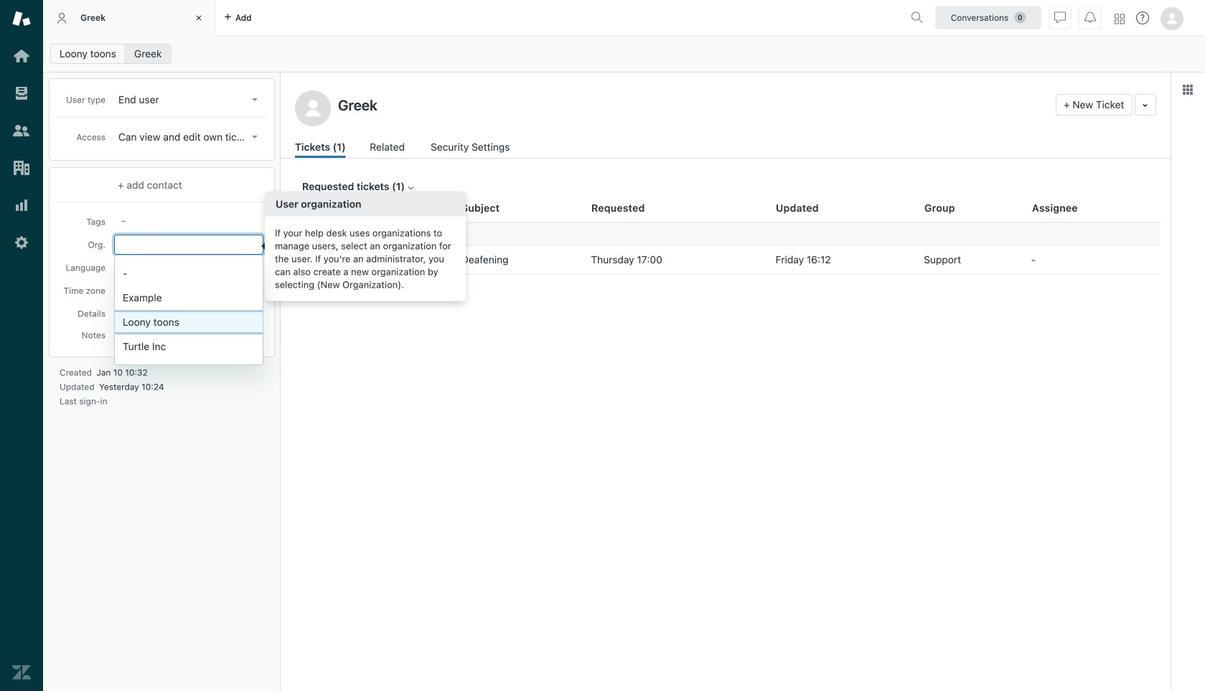 Task type: vqa. For each thing, say whether or not it's contained in the screenshot.
the Select All Tickets checkbox
yes



Task type: describe. For each thing, give the bounding box(es) containing it.
- field
[[116, 213, 264, 228]]

zendesk support image
[[12, 9, 31, 28]]

tabs tab list
[[43, 0, 905, 36]]

get help image
[[1137, 11, 1150, 24]]

2 arrow down image from the top
[[252, 136, 258, 139]]

secondary element
[[43, 39, 1206, 68]]

main element
[[0, 0, 43, 691]]

get started image
[[12, 47, 31, 65]]

3 arrow down image from the top
[[252, 289, 258, 292]]

apps image
[[1183, 84, 1194, 95]]

admin image
[[12, 233, 31, 252]]

zendesk image
[[12, 663, 31, 682]]

Select All Tickets checkbox
[[302, 203, 312, 213]]

button displays agent's chat status as invisible. image
[[1055, 12, 1066, 23]]



Task type: locate. For each thing, give the bounding box(es) containing it.
views image
[[12, 84, 31, 103]]

zendesk products image
[[1115, 14, 1125, 24]]

tab
[[43, 0, 215, 36]]

None checkbox
[[302, 255, 312, 265]]

menu
[[115, 256, 263, 365]]

1 arrow down image from the top
[[252, 98, 258, 101]]

2 vertical spatial arrow down image
[[252, 289, 258, 292]]

None field
[[114, 235, 264, 255]]

arrow down image
[[252, 266, 258, 269]]

organizations image
[[12, 159, 31, 177]]

notifications image
[[1085, 12, 1096, 23]]

reporting image
[[12, 196, 31, 215]]

0 vertical spatial arrow down image
[[252, 98, 258, 101]]

grid
[[281, 194, 1171, 691]]

arrow down image
[[252, 98, 258, 101], [252, 136, 258, 139], [252, 289, 258, 292]]

None text field
[[334, 94, 1050, 116]]

close image
[[192, 11, 206, 25]]

1 vertical spatial arrow down image
[[252, 136, 258, 139]]

customers image
[[12, 121, 31, 140]]



